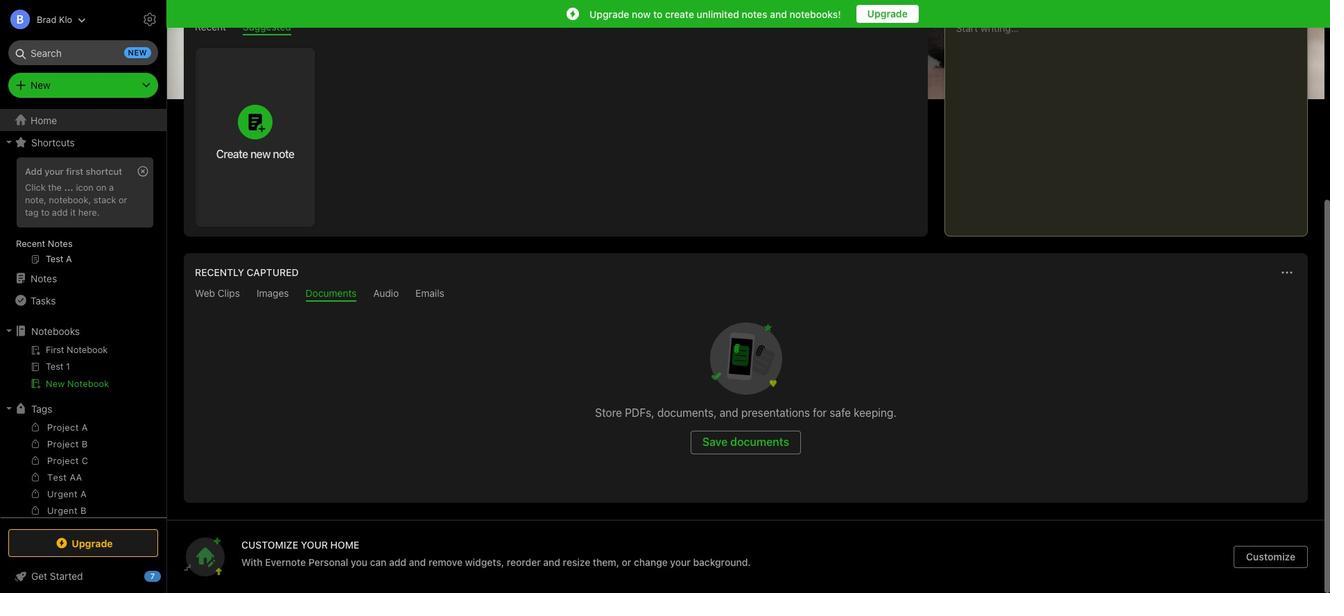 Task type: locate. For each thing, give the bounding box(es) containing it.
0 vertical spatial recent
[[195, 21, 226, 33]]

0 horizontal spatial to
[[41, 207, 49, 218]]

b down project a link
[[82, 438, 88, 449]]

group for shortcuts
[[0, 153, 160, 273]]

1 horizontal spatial upgrade
[[590, 8, 630, 20]]

to
[[654, 8, 663, 20], [41, 207, 49, 218]]

1 horizontal spatial your
[[671, 556, 691, 568]]

stack
[[94, 194, 116, 205]]

1 vertical spatial customize button
[[1234, 546, 1309, 568]]

0 vertical spatial add
[[52, 207, 68, 218]]

1 group from the top
[[0, 153, 160, 273]]

web
[[195, 287, 215, 299]]

new up home
[[31, 79, 50, 91]]

1 horizontal spatial add
[[389, 556, 407, 568]]

1 tab list from the top
[[187, 21, 925, 35]]

upgrade now to create unlimited notes and notebooks!
[[590, 8, 841, 20]]

add right the can
[[389, 556, 407, 568]]

urgent b link
[[0, 503, 160, 520]]

2 group from the top
[[0, 420, 160, 559]]

your
[[301, 539, 328, 551]]

recent
[[195, 21, 226, 33], [16, 238, 45, 249]]

pdfs,
[[625, 407, 655, 419]]

1 vertical spatial your
[[671, 556, 691, 568]]

and up save in the bottom right of the page
[[720, 407, 739, 419]]

notes up tasks
[[31, 272, 57, 284]]

to right "now"
[[654, 8, 663, 20]]

0 horizontal spatial upgrade
[[72, 537, 113, 549]]

save documents button
[[691, 431, 801, 454]]

urgent for urgent b
[[47, 505, 78, 516]]

0 vertical spatial urgent
[[47, 488, 78, 499]]

group for tags
[[0, 420, 160, 559]]

upgrade inside button
[[868, 8, 908, 19]]

1 vertical spatial tab list
[[187, 287, 1306, 302]]

add left it
[[52, 207, 68, 218]]

group containing add your first shortcut
[[0, 153, 160, 273]]

1 vertical spatial urgent
[[47, 505, 78, 516]]

project up test aa
[[47, 455, 79, 466]]

1 project from the top
[[47, 422, 79, 433]]

audio
[[373, 287, 399, 299]]

0 horizontal spatial or
[[119, 194, 127, 205]]

web clips
[[195, 287, 240, 299]]

1 urgent from the top
[[47, 488, 78, 499]]

new
[[128, 48, 147, 57], [251, 148, 271, 160]]

notes
[[742, 8, 768, 20]]

1 vertical spatial new
[[46, 378, 65, 389]]

recent up good
[[195, 21, 226, 33]]

tab list containing recent
[[187, 21, 925, 35]]

notes link
[[0, 267, 160, 289]]

upgrade button
[[857, 5, 919, 23]]

project for project c
[[47, 455, 79, 466]]

your up the the
[[45, 166, 64, 177]]

0 horizontal spatial recent
[[16, 238, 45, 249]]

your inside group
[[45, 166, 64, 177]]

recent down the tag
[[16, 238, 45, 249]]

project for project b
[[47, 438, 79, 449]]

upgrade button
[[8, 529, 158, 557]]

0 vertical spatial a
[[82, 422, 88, 433]]

your inside customize your home with evernote personal you can add and remove widgets, reorder and resize them, or change your background.
[[671, 556, 691, 568]]

0 vertical spatial new
[[31, 79, 50, 91]]

tag
[[25, 207, 39, 218]]

documents
[[731, 436, 790, 448]]

tab list
[[187, 21, 925, 35], [187, 287, 1306, 302]]

images
[[257, 287, 289, 299]]

create
[[216, 148, 248, 160]]

background.
[[693, 556, 751, 568]]

home
[[31, 114, 57, 126]]

save documents
[[703, 436, 790, 448]]

new inside popup button
[[31, 79, 50, 91]]

0 vertical spatial group
[[0, 153, 160, 273]]

your right change on the bottom
[[671, 556, 691, 568]]

2 horizontal spatial upgrade
[[868, 8, 908, 19]]

0 vertical spatial project
[[47, 422, 79, 433]]

1 vertical spatial project
[[47, 438, 79, 449]]

0 vertical spatial new
[[128, 48, 147, 57]]

a up project b link
[[82, 422, 88, 433]]

expand tags image
[[3, 403, 15, 414]]

b down urgent a link on the left of the page
[[81, 505, 87, 516]]

Account field
[[0, 6, 86, 33]]

to right the tag
[[41, 207, 49, 218]]

project
[[47, 422, 79, 433], [47, 438, 79, 449], [47, 455, 79, 466]]

and left remove
[[409, 556, 426, 568]]

customize
[[1257, 44, 1303, 55], [1247, 551, 1296, 563]]

customize
[[241, 539, 298, 551]]

or right "stack"
[[119, 194, 127, 205]]

notes down it
[[48, 238, 73, 249]]

1 vertical spatial or
[[622, 556, 632, 568]]

1 horizontal spatial to
[[654, 8, 663, 20]]

or
[[119, 194, 127, 205], [622, 556, 632, 568]]

create new note button
[[196, 48, 315, 227]]

click to collapse image
[[161, 568, 172, 584]]

0 vertical spatial tab list
[[187, 21, 925, 35]]

1 vertical spatial customize
[[1247, 551, 1296, 563]]

urgent down test aa
[[47, 488, 78, 499]]

1 vertical spatial a
[[81, 488, 87, 499]]

0 horizontal spatial your
[[45, 166, 64, 177]]

tab list containing web clips
[[187, 287, 1306, 302]]

urgent
[[47, 488, 78, 499], [47, 505, 78, 516]]

new down settings icon
[[128, 48, 147, 57]]

presentations
[[742, 407, 810, 419]]

group
[[0, 153, 160, 273], [0, 420, 160, 559]]

recent inside "tab list"
[[195, 21, 226, 33]]

recent for recent
[[195, 21, 226, 33]]

urgent a
[[47, 488, 87, 499]]

1 vertical spatial add
[[389, 556, 407, 568]]

upgrade inside popup button
[[72, 537, 113, 549]]

recent tab
[[195, 21, 226, 35]]

first
[[66, 166, 83, 177]]

tab list for suggested tab panel
[[187, 21, 925, 35]]

tree
[[0, 109, 167, 593]]

documents tab panel
[[184, 302, 1309, 503]]

new left note
[[251, 148, 271, 160]]

started
[[50, 570, 83, 582]]

b for project b
[[82, 438, 88, 449]]

recent inside group
[[16, 238, 45, 249]]

3 project from the top
[[47, 455, 79, 466]]

notes
[[48, 238, 73, 249], [31, 272, 57, 284]]

notebooks
[[31, 325, 80, 337]]

a for project a
[[82, 422, 88, 433]]

clips
[[218, 287, 240, 299]]

tags button
[[0, 398, 160, 420]]

more actions image
[[1279, 264, 1296, 281]]

new inside button
[[46, 378, 65, 389]]

1 vertical spatial to
[[41, 207, 49, 218]]

get
[[31, 570, 47, 582]]

a
[[109, 182, 114, 193]]

b
[[82, 438, 88, 449], [81, 505, 87, 516]]

new
[[31, 79, 50, 91], [46, 378, 65, 389]]

add
[[52, 207, 68, 218], [389, 556, 407, 568]]

on
[[96, 182, 107, 193]]

and right notes
[[770, 8, 787, 20]]

1 horizontal spatial recent
[[195, 21, 226, 33]]

More actions field
[[1278, 263, 1297, 282]]

c
[[82, 455, 88, 466]]

2 tab list from the top
[[187, 287, 1306, 302]]

or right them,
[[622, 556, 632, 568]]

notebooks link
[[0, 320, 160, 342]]

1 vertical spatial b
[[81, 505, 87, 516]]

tab list for documents tab panel
[[187, 287, 1306, 302]]

1 vertical spatial group
[[0, 420, 160, 559]]

settings image
[[142, 11, 158, 28]]

0 vertical spatial b
[[82, 438, 88, 449]]

0 horizontal spatial add
[[52, 207, 68, 218]]

new up tags
[[46, 378, 65, 389]]

0 vertical spatial or
[[119, 194, 127, 205]]

urgent down urgent a
[[47, 505, 78, 516]]

1 horizontal spatial new
[[251, 148, 271, 160]]

and left resize
[[543, 556, 561, 568]]

afternoon,
[[221, 42, 283, 58]]

0 horizontal spatial new
[[128, 48, 147, 57]]

and
[[770, 8, 787, 20], [720, 407, 739, 419], [409, 556, 426, 568], [543, 556, 561, 568]]

group containing project a
[[0, 420, 160, 559]]

2 urgent from the top
[[47, 505, 78, 516]]

project a
[[47, 422, 88, 433]]

1 vertical spatial new
[[251, 148, 271, 160]]

tree containing home
[[0, 109, 167, 593]]

1 horizontal spatial or
[[622, 556, 632, 568]]

project up project b
[[47, 422, 79, 433]]

with
[[241, 556, 263, 568]]

now
[[632, 8, 651, 20]]

a
[[82, 422, 88, 433], [81, 488, 87, 499]]

urgent b
[[47, 505, 87, 516]]

1 vertical spatial recent
[[16, 238, 45, 249]]

captured
[[247, 266, 299, 278]]

a down the test aa link
[[81, 488, 87, 499]]

emails
[[416, 287, 445, 299]]

brad
[[37, 14, 56, 25]]

2 project from the top
[[47, 438, 79, 449]]

0 vertical spatial to
[[654, 8, 663, 20]]

and inside documents tab panel
[[720, 407, 739, 419]]

recently captured
[[195, 266, 299, 278]]

suggested tab panel
[[184, 35, 928, 237]]

project down project a
[[47, 438, 79, 449]]

good afternoon, brad!
[[184, 42, 319, 58]]

project b
[[47, 438, 88, 449]]

0 vertical spatial your
[[45, 166, 64, 177]]

note
[[273, 148, 294, 160]]

personal
[[309, 556, 348, 568]]

2 vertical spatial project
[[47, 455, 79, 466]]

unlimited
[[697, 8, 740, 20]]

recent notes
[[16, 238, 73, 249]]

add your first shortcut
[[25, 166, 122, 177]]



Task type: describe. For each thing, give the bounding box(es) containing it.
upgrade for upgrade button
[[868, 8, 908, 19]]

recently captured button
[[192, 264, 299, 281]]

project a link
[[0, 420, 160, 436]]

test aa link
[[0, 470, 160, 486]]

new search field
[[18, 40, 151, 65]]

recently
[[195, 266, 244, 278]]

notebooks!
[[790, 8, 841, 20]]

7
[[150, 572, 155, 581]]

create new note
[[216, 148, 294, 160]]

here.
[[78, 207, 100, 218]]

urgent a link
[[0, 486, 160, 503]]

customize your home with evernote personal you can add and remove widgets, reorder and resize them, or change your background.
[[241, 539, 751, 568]]

new notebook button
[[0, 375, 160, 392]]

1 vertical spatial notes
[[31, 272, 57, 284]]

to inside icon on a note, notebook, stack or tag to add it here.
[[41, 207, 49, 218]]

the
[[48, 182, 62, 193]]

store
[[595, 407, 622, 419]]

brad klo
[[37, 14, 72, 25]]

for
[[813, 407, 827, 419]]

project c link
[[0, 453, 160, 470]]

Start writing… text field
[[957, 22, 1307, 225]]

resize
[[563, 556, 591, 568]]

icon
[[76, 182, 94, 193]]

or inside customize your home with evernote personal you can add and remove widgets, reorder and resize them, or change your background.
[[622, 556, 632, 568]]

home link
[[0, 109, 167, 131]]

store pdfs, documents, and presentations for safe keeping.
[[595, 407, 897, 419]]

new inside button
[[251, 148, 271, 160]]

urgent for urgent a
[[47, 488, 78, 499]]

add
[[25, 166, 42, 177]]

new notebook group
[[0, 342, 160, 398]]

b for urgent b
[[81, 505, 87, 516]]

click
[[25, 182, 46, 193]]

audio tab
[[373, 287, 399, 302]]

web clips tab
[[195, 287, 240, 302]]

tasks
[[31, 295, 56, 306]]

add inside customize your home with evernote personal you can add and remove widgets, reorder and resize them, or change your background.
[[389, 556, 407, 568]]

change
[[634, 556, 668, 568]]

shortcuts button
[[0, 131, 160, 153]]

...
[[64, 182, 73, 193]]

widgets,
[[465, 556, 504, 568]]

notebook,
[[49, 194, 91, 205]]

Help and Learning task checklist field
[[0, 565, 167, 588]]

home
[[331, 539, 359, 551]]

tags
[[31, 403, 52, 415]]

0 vertical spatial customize
[[1257, 44, 1303, 55]]

0 vertical spatial notes
[[48, 238, 73, 249]]

new notebook
[[46, 378, 109, 389]]

shortcuts
[[31, 136, 75, 148]]

good
[[184, 42, 217, 58]]

brad!
[[286, 42, 319, 58]]

add inside icon on a note, notebook, stack or tag to add it here.
[[52, 207, 68, 218]]

or inside icon on a note, notebook, stack or tag to add it here.
[[119, 194, 127, 205]]

project for project a
[[47, 422, 79, 433]]

test
[[47, 472, 67, 483]]

test aa
[[47, 472, 82, 483]]

remove
[[429, 556, 463, 568]]

documents tab
[[306, 287, 357, 302]]

keeping.
[[854, 407, 897, 419]]

notebook
[[67, 378, 109, 389]]

klo
[[59, 14, 72, 25]]

note,
[[25, 194, 46, 205]]

documents,
[[658, 407, 717, 419]]

create
[[665, 8, 695, 20]]

tasks button
[[0, 289, 160, 312]]

new for new
[[31, 79, 50, 91]]

project c
[[47, 455, 88, 466]]

evernote
[[265, 556, 306, 568]]

reorder
[[507, 556, 541, 568]]

shortcut
[[86, 166, 122, 177]]

expand notebooks image
[[3, 325, 15, 336]]

it
[[70, 207, 76, 218]]

icon on a note, notebook, stack or tag to add it here.
[[25, 182, 127, 218]]

suggested tab
[[243, 21, 291, 35]]

new inside search field
[[128, 48, 147, 57]]

0 vertical spatial customize button
[[1233, 39, 1309, 61]]

Search text field
[[18, 40, 148, 65]]

upgrade for upgrade now to create unlimited notes and notebooks!
[[590, 8, 630, 20]]

new for new notebook
[[46, 378, 65, 389]]

a for urgent a
[[81, 488, 87, 499]]

save
[[703, 436, 728, 448]]

them,
[[593, 556, 620, 568]]

can
[[370, 556, 387, 568]]

aa
[[70, 472, 82, 483]]

emails tab
[[416, 287, 445, 302]]

new button
[[8, 73, 158, 98]]

safe
[[830, 407, 851, 419]]

project b link
[[0, 436, 160, 453]]

images tab
[[257, 287, 289, 302]]

click the ...
[[25, 182, 73, 193]]

recent for recent notes
[[16, 238, 45, 249]]



Task type: vqa. For each thing, say whether or not it's contained in the screenshot.
second "cell" from the bottom of the page
no



